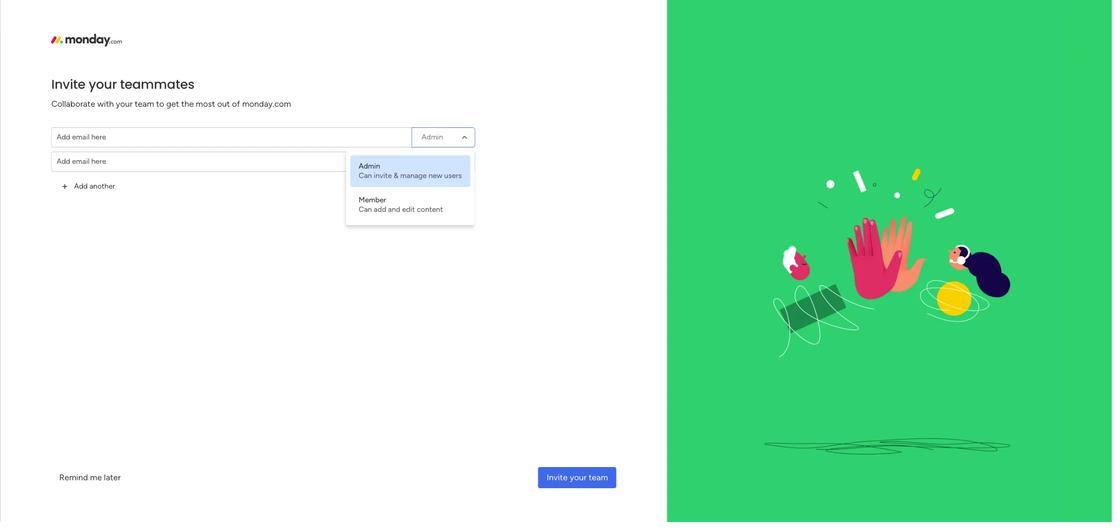 Task type: describe. For each thing, give the bounding box(es) containing it.
browse workspaces
[[12, 84, 78, 93]]

out
[[217, 99, 230, 109]]

admin inside admin can invite & manage new users
[[359, 162, 380, 171]]

add to favorites image
[[331, 193, 342, 204]]

help center element
[[912, 452, 1070, 494]]

is
[[79, 142, 84, 151]]

minutes
[[1007, 311, 1037, 321]]

me
[[90, 473, 102, 483]]

edit
[[402, 205, 415, 214]]

add another
[[74, 182, 115, 191]]

teammates
[[120, 75, 195, 93]]

the
[[181, 99, 194, 109]]

dapulse x slim image
[[1054, 77, 1067, 89]]

1 vertical spatial workspace
[[48, 154, 84, 163]]

invite your teammates
[[51, 75, 195, 93]]

manage
[[401, 171, 427, 180]]

getting started element
[[912, 401, 1070, 444]]

join
[[80, 192, 93, 201]]

invite for invite your team
[[547, 473, 568, 483]]

boost
[[918, 311, 940, 321]]

to inside this workspace is empty. join this workspace to create content.
[[86, 154, 93, 163]]

Search in workspace field
[[22, 105, 88, 117]]

this workspace is empty. join this workspace to create content.
[[19, 142, 116, 174]]

request
[[42, 192, 70, 201]]

management
[[240, 211, 283, 220]]

invite
[[374, 171, 392, 180]]

remind me later button
[[51, 468, 129, 489]]

2 add email here email field from the top
[[51, 152, 412, 172]]

collaborate with your team to get the most out of monday.com
[[51, 99, 291, 109]]

empty.
[[86, 142, 109, 151]]

0 vertical spatial workspace
[[41, 142, 77, 151]]

logo image
[[51, 34, 122, 47]]

collaborate
[[51, 99, 95, 109]]

2 vertical spatial workspace
[[309, 211, 345, 220]]

team inside invite your team button
[[589, 473, 608, 483]]

made
[[943, 324, 964, 334]]

this
[[26, 142, 39, 151]]

admin can invite & manage new users
[[359, 162, 462, 180]]

monday.com
[[242, 99, 291, 109]]

this
[[35, 154, 47, 163]]

ready-
[[918, 324, 943, 334]]

in
[[998, 311, 1005, 321]]

work
[[222, 211, 238, 220]]

workspaces
[[39, 84, 78, 93]]

member
[[359, 195, 386, 204]]

browse
[[12, 84, 37, 93]]

join
[[19, 154, 33, 163]]

templates
[[966, 324, 1004, 334]]

can for can add and edit content
[[359, 205, 372, 214]]

request to join
[[42, 192, 93, 201]]

content.
[[54, 165, 81, 174]]



Task type: locate. For each thing, give the bounding box(es) containing it.
to down empty.
[[86, 154, 93, 163]]

invite your team button
[[538, 468, 617, 489]]

most
[[196, 99, 215, 109]]

add another button
[[51, 176, 124, 197]]

1 vertical spatial invite
[[547, 473, 568, 483]]

with inside invite your teammates dialog
[[97, 99, 114, 109]]

workspace up content.
[[48, 154, 84, 163]]

workflow
[[961, 311, 996, 321]]

another
[[90, 182, 115, 191]]

add
[[374, 205, 386, 214]]

Add email here email field
[[51, 127, 412, 147], [51, 152, 412, 172]]

0 horizontal spatial to
[[72, 192, 79, 201]]

1 vertical spatial can
[[359, 205, 372, 214]]

get
[[166, 99, 179, 109]]

your inside invite your team button
[[570, 473, 587, 483]]

your
[[89, 75, 117, 93], [116, 99, 133, 109], [942, 311, 959, 321], [570, 473, 587, 483]]

can left invite
[[359, 171, 372, 180]]

admin
[[422, 133, 443, 142], [422, 157, 443, 166], [359, 162, 380, 171]]

workspace down 'add to favorites' icon
[[309, 211, 345, 220]]

1 horizontal spatial invite
[[547, 473, 568, 483]]

your for boost your workflow in minutes with ready-made templates
[[942, 311, 959, 321]]

your inside boost your workflow in minutes with ready-made templates
[[942, 311, 959, 321]]

main
[[292, 211, 307, 220]]

invite your team
[[547, 473, 608, 483]]

0 vertical spatial can
[[359, 171, 372, 180]]

0 vertical spatial add email here email field
[[51, 127, 412, 147]]

1 horizontal spatial to
[[86, 154, 93, 163]]

1 horizontal spatial with
[[1039, 311, 1056, 321]]

1 vertical spatial team
[[589, 473, 608, 483]]

&
[[394, 171, 399, 180]]

0 vertical spatial invite
[[51, 75, 86, 93]]

to
[[156, 99, 164, 109], [86, 154, 93, 163], [72, 192, 79, 201]]

can inside member can add and edit content
[[359, 205, 372, 214]]

can inside admin can invite & manage new users
[[359, 171, 372, 180]]

with
[[97, 99, 114, 109], [1039, 311, 1056, 321]]

0 vertical spatial with
[[97, 99, 114, 109]]

can
[[359, 171, 372, 180], [359, 205, 372, 214]]

workspace
[[41, 142, 77, 151], [48, 154, 84, 163], [309, 211, 345, 220]]

request to join button
[[38, 189, 97, 206]]

1 horizontal spatial team
[[589, 473, 608, 483]]

templates image image
[[921, 228, 1061, 301]]

browse workspaces button
[[7, 80, 105, 97]]

1 add email here email field from the top
[[51, 127, 412, 147]]

1 can from the top
[[359, 171, 372, 180]]

invite for invite your teammates
[[51, 75, 86, 93]]

member can add and edit content
[[359, 195, 443, 214]]

>
[[285, 211, 290, 220]]

with inside boost your workflow in minutes with ready-made templates
[[1039, 311, 1056, 321]]

later
[[104, 473, 121, 483]]

invite inside button
[[547, 473, 568, 483]]

1 vertical spatial add email here email field
[[51, 152, 412, 172]]

with down invite your teammates
[[97, 99, 114, 109]]

to inside invite your teammates dialog
[[156, 99, 164, 109]]

work management > main workspace link
[[204, 107, 352, 226]]

new
[[429, 171, 443, 180]]

1 vertical spatial to
[[86, 154, 93, 163]]

to inside request to join button
[[72, 192, 79, 201]]

1 vertical spatial with
[[1039, 311, 1056, 321]]

remind me later
[[59, 473, 121, 483]]

team
[[135, 99, 154, 109], [589, 473, 608, 483]]

boost your workflow in minutes with ready-made templates
[[918, 311, 1056, 334]]

user menu image
[[1067, 6, 1080, 19]]

with right minutes
[[1039, 311, 1056, 321]]

2 vertical spatial to
[[72, 192, 79, 201]]

invite your team image
[[712, 0, 1069, 523]]

to left join
[[72, 192, 79, 201]]

0 vertical spatial team
[[135, 99, 154, 109]]

2 horizontal spatial to
[[156, 99, 164, 109]]

can down member
[[359, 205, 372, 214]]

and
[[388, 205, 400, 214]]

0 horizontal spatial invite
[[51, 75, 86, 93]]

workspace up "this"
[[41, 142, 77, 151]]

can for can invite & manage new users
[[359, 171, 372, 180]]

remind
[[59, 473, 88, 483]]

content
[[417, 205, 443, 214]]

create
[[95, 154, 116, 163]]

your for invite your team
[[570, 473, 587, 483]]

0 horizontal spatial team
[[135, 99, 154, 109]]

of
[[232, 99, 240, 109]]

0 vertical spatial to
[[156, 99, 164, 109]]

add
[[74, 182, 88, 191]]

invite your teammates dialog
[[0, 0, 1113, 523]]

your for invite your teammates
[[89, 75, 117, 93]]

2 can from the top
[[359, 205, 372, 214]]

users
[[444, 171, 462, 180]]

to left get
[[156, 99, 164, 109]]

work management > main workspace
[[222, 211, 345, 220]]

0 horizontal spatial with
[[97, 99, 114, 109]]

invite
[[51, 75, 86, 93], [547, 473, 568, 483]]



Task type: vqa. For each thing, say whether or not it's contained in the screenshot.
bottom with
yes



